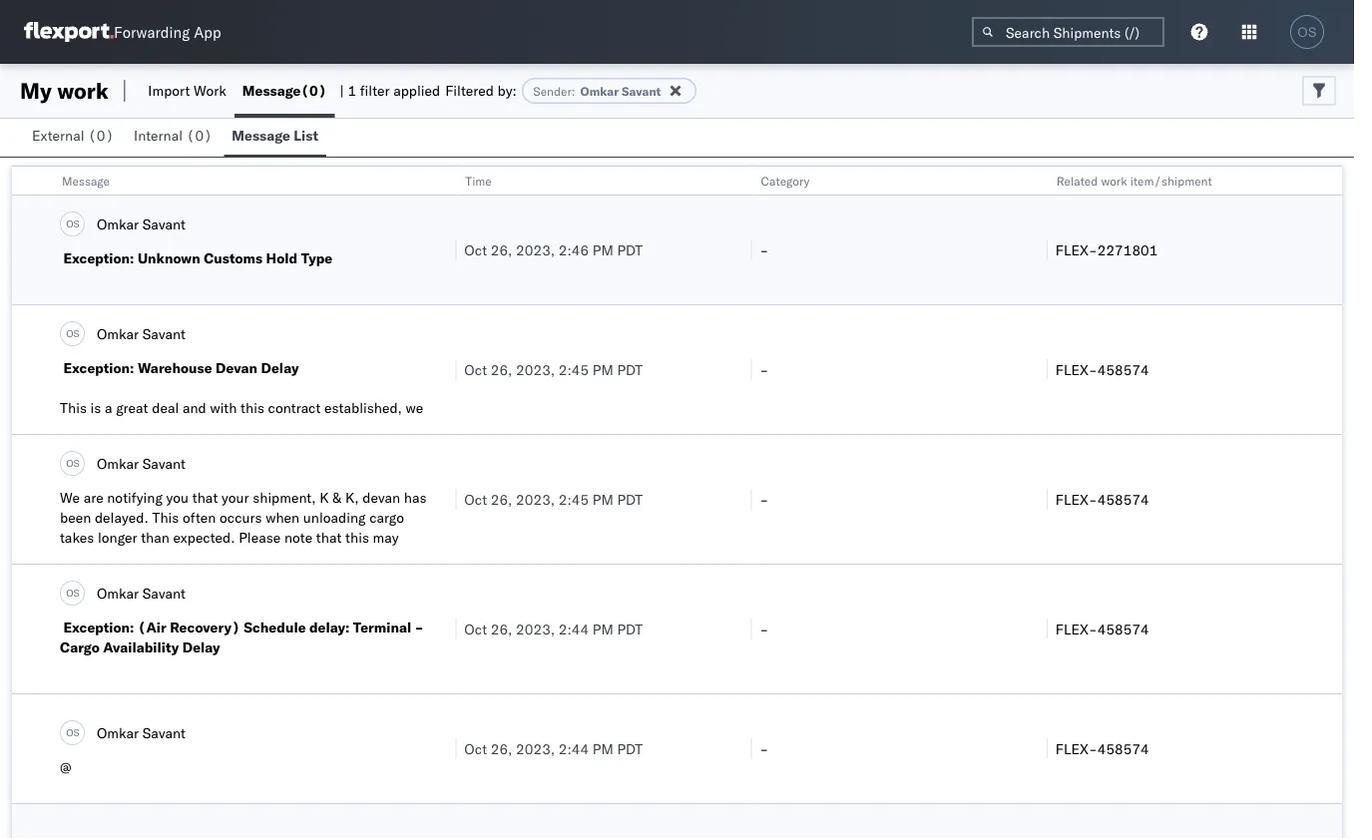 Task type: locate. For each thing, give the bounding box(es) containing it.
1 horizontal spatial you
[[287, 569, 309, 586]]

0 horizontal spatial will
[[60, 419, 81, 437]]

2023, for we
[[516, 490, 555, 508]]

0 horizontal spatial delay
[[182, 639, 220, 656]]

5 pm from the top
[[593, 740, 613, 757]]

5 o s from the top
[[66, 726, 80, 739]]

established,
[[324, 399, 402, 417]]

o s
[[66, 217, 80, 230], [66, 327, 80, 340], [66, 457, 80, 469], [66, 586, 80, 599], [66, 726, 80, 739]]

- inside exception: (air recovery) schedule delay: terminal - cargo availability delay
[[415, 619, 423, 636]]

pm
[[593, 241, 613, 258], [593, 361, 613, 378], [593, 490, 613, 508], [593, 620, 613, 638], [593, 740, 613, 757]]

0 vertical spatial a
[[105, 399, 112, 417]]

omkar left as
[[97, 584, 139, 602]]

0 horizontal spatial this
[[241, 399, 264, 417]]

1 vertical spatial message
[[232, 127, 290, 144]]

that down unloading
[[316, 529, 342, 546]]

1 horizontal spatial this
[[345, 529, 369, 546]]

oct 26, 2023, 2:45 pm pdt
[[464, 361, 643, 378], [464, 490, 643, 508]]

3 oct from the top
[[464, 490, 487, 508]]

are
[[83, 489, 103, 506]]

2 s from the top
[[73, 327, 80, 340]]

1 458574 from the top
[[1097, 361, 1149, 378]]

0 horizontal spatial work
[[57, 77, 109, 104]]

exception: up is
[[63, 359, 134, 377]]

2:44
[[559, 620, 589, 638], [559, 740, 589, 757]]

this left is
[[60, 399, 87, 417]]

1 s from the top
[[73, 217, 80, 230]]

o s for we
[[66, 457, 80, 469]]

| 1 filter applied filtered by:
[[340, 82, 517, 99]]

omkar savant up warehouse
[[97, 325, 186, 342]]

1 omkar savant from the top
[[97, 215, 186, 232]]

message down external (0) button
[[62, 173, 110, 188]]

1 vertical spatial with
[[313, 569, 340, 586]]

2 26, from the top
[[491, 361, 512, 378]]

oct for @
[[464, 740, 487, 757]]

forwarding app link
[[24, 22, 221, 42]]

(0) inside internal (0) button
[[186, 127, 212, 144]]

1 oct from the top
[[464, 241, 487, 258]]

s for exception:
[[73, 217, 80, 230]]

external (0)
[[32, 127, 114, 144]]

update
[[239, 569, 283, 586]]

type
[[301, 249, 333, 267]]

5 o from the top
[[66, 726, 73, 739]]

1 pm from the top
[[593, 241, 613, 258]]

4 pdt from the top
[[617, 620, 643, 638]]

3 2023, from the top
[[516, 490, 555, 508]]

0 vertical spatial 2:44
[[559, 620, 589, 638]]

exception: unknown customs hold type
[[63, 249, 333, 267]]

exception: warehouse devan delay
[[63, 359, 299, 377]]

omkar up warehouse
[[97, 325, 139, 342]]

s
[[73, 217, 80, 230], [73, 327, 80, 340], [73, 457, 80, 469], [73, 586, 80, 599], [73, 726, 80, 739]]

oct for we
[[464, 490, 487, 508]]

0 vertical spatial 2:45
[[559, 361, 589, 378]]

0 vertical spatial and
[[183, 399, 206, 417]]

0 vertical spatial with
[[210, 399, 237, 417]]

this up partnership.
[[241, 399, 264, 417]]

omkar down the create
[[97, 455, 139, 472]]

0 vertical spatial will
[[60, 419, 81, 437]]

internal
[[134, 127, 183, 144]]

5 flex- from the top
[[1055, 740, 1097, 757]]

appreciate
[[354, 549, 421, 566]]

often
[[183, 509, 216, 526]]

1 vertical spatial that
[[316, 529, 342, 546]]

3 pm from the top
[[593, 490, 613, 508]]

when
[[266, 509, 300, 526]]

4 oct from the top
[[464, 620, 487, 638]]

1 exception: from the top
[[63, 249, 134, 267]]

2 o s from the top
[[66, 327, 80, 340]]

1 vertical spatial work
[[1101, 173, 1127, 188]]

we up been
[[60, 489, 80, 506]]

will left the create
[[60, 419, 81, 437]]

this
[[241, 399, 264, 417], [345, 529, 369, 546]]

message inside message list button
[[232, 127, 290, 144]]

0 vertical spatial message
[[242, 82, 301, 99]]

3 omkar savant from the top
[[97, 455, 186, 472]]

cargo
[[60, 639, 100, 656]]

omkar down availability at left
[[97, 724, 139, 741]]

1 o s from the top
[[66, 217, 80, 230]]

2 flex- from the top
[[1055, 361, 1097, 378]]

1 horizontal spatial this
[[152, 509, 179, 526]]

(0)
[[301, 82, 327, 99], [88, 127, 114, 144], [186, 127, 212, 144]]

5 oct from the top
[[464, 740, 487, 757]]

1 horizontal spatial that
[[316, 529, 342, 546]]

1 vertical spatial this
[[152, 509, 179, 526]]

and up soon
[[186, 569, 210, 586]]

1 o from the top
[[66, 217, 73, 230]]

2 vertical spatial exception:
[[63, 619, 134, 636]]

exception: up cargo
[[63, 619, 134, 636]]

1 flex- 458574 from the top
[[1055, 361, 1149, 378]]

(0) right internal
[[186, 127, 212, 144]]

1 vertical spatial this
[[345, 529, 369, 546]]

and
[[183, 399, 206, 417], [186, 569, 210, 586]]

4 resize handle column header from the left
[[1318, 167, 1342, 805]]

1 vertical spatial a
[[128, 419, 136, 437]]

0 horizontal spatial (0)
[[88, 127, 114, 144]]

your
[[222, 489, 249, 506], [107, 549, 134, 566], [60, 569, 87, 586], [60, 589, 87, 606]]

terminal
[[353, 619, 411, 636]]

3 o from the top
[[66, 457, 73, 469]]

(air
[[138, 619, 166, 636]]

5 26, from the top
[[491, 740, 512, 757]]

0 horizontal spatial you
[[166, 489, 189, 506]]

1 vertical spatial and
[[186, 569, 210, 586]]

forwarding
[[114, 22, 190, 41]]

this inside the 'we are notifying you that your shipment, k & k, devan has been delayed. this often occurs when unloading cargo takes longer than expected. please note that this may impact your shipment's final delivery date. we appreciate your understanding and will update you with the status of your shipment as soon'
[[345, 529, 369, 546]]

2023, for @
[[516, 740, 555, 757]]

2:45
[[559, 361, 589, 378], [559, 490, 589, 508]]

2 horizontal spatial (0)
[[301, 82, 327, 99]]

2 omkar savant from the top
[[97, 325, 186, 342]]

pm for @
[[593, 740, 613, 757]]

customs
[[204, 249, 263, 267]]

0 vertical spatial delay
[[261, 359, 299, 377]]

savant up warehouse
[[142, 325, 186, 342]]

5 omkar savant from the top
[[97, 724, 186, 741]]

3 26, from the top
[[491, 490, 512, 508]]

we are notifying you that your shipment, k & k, devan has been delayed. this often occurs when unloading cargo takes longer than expected. please note that this may impact your shipment's final delivery date. we appreciate your understanding and will update you with the status of your shipment as soon
[[60, 489, 427, 606]]

delay
[[261, 359, 299, 377], [182, 639, 220, 656]]

message for (0)
[[242, 82, 301, 99]]

0 vertical spatial we
[[60, 489, 80, 506]]

will down final on the bottom of the page
[[214, 569, 235, 586]]

a
[[105, 399, 112, 417], [128, 419, 136, 437]]

work up external (0)
[[57, 77, 109, 104]]

o s for @
[[66, 726, 80, 739]]

26,
[[491, 241, 512, 258], [491, 361, 512, 378], [491, 490, 512, 508], [491, 620, 512, 638], [491, 740, 512, 757]]

may
[[373, 529, 399, 546]]

0 horizontal spatial this
[[60, 399, 87, 417]]

resize handle column header for related work item/shipment
[[1318, 167, 1342, 805]]

1 vertical spatial will
[[214, 569, 235, 586]]

2023, for exception:
[[516, 241, 555, 258]]

time
[[465, 173, 492, 188]]

omkar savant up '(air'
[[97, 584, 186, 602]]

1 horizontal spatial with
[[313, 569, 340, 586]]

message left the list
[[232, 127, 290, 144]]

4 s from the top
[[73, 586, 80, 599]]

by:
[[497, 82, 517, 99]]

4 pm from the top
[[593, 620, 613, 638]]

(0) inside external (0) button
[[88, 127, 114, 144]]

2 exception: from the top
[[63, 359, 134, 377]]

0 vertical spatial exception:
[[63, 249, 134, 267]]

oct for exception:
[[464, 241, 487, 258]]

1 vertical spatial delay
[[182, 639, 220, 656]]

0 vertical spatial oct 26, 2023, 2:44 pm pdt
[[464, 620, 643, 638]]

o for we
[[66, 457, 73, 469]]

(0) left |
[[301, 82, 327, 99]]

1 flex- from the top
[[1055, 241, 1097, 258]]

5 pdt from the top
[[617, 740, 643, 757]]

delay down "recovery)" at the left bottom
[[182, 639, 220, 656]]

1 vertical spatial you
[[287, 569, 309, 586]]

this left may
[[345, 529, 369, 546]]

&
[[333, 489, 342, 506]]

the
[[343, 569, 364, 586]]

delay up contract
[[261, 359, 299, 377]]

message list
[[232, 127, 318, 144]]

savant down availability at left
[[142, 724, 186, 741]]

3 flex- from the top
[[1055, 490, 1097, 508]]

os button
[[1284, 9, 1330, 55]]

3 exception: from the top
[[63, 619, 134, 636]]

3 458574 from the top
[[1097, 620, 1149, 638]]

we up the
[[331, 549, 351, 566]]

message
[[242, 82, 301, 99], [232, 127, 290, 144], [62, 173, 110, 188]]

flex- 458574
[[1055, 361, 1149, 378], [1055, 490, 1149, 508], [1055, 620, 1149, 638], [1055, 740, 1149, 757]]

of
[[411, 569, 423, 586]]

(0) for message (0)
[[301, 82, 327, 99]]

4 2023, from the top
[[516, 620, 555, 638]]

you up often
[[166, 489, 189, 506]]

and right the deal on the left of the page
[[183, 399, 206, 417]]

exception: inside exception: (air recovery) schedule delay: terminal - cargo availability delay
[[63, 619, 134, 636]]

5 s from the top
[[73, 726, 80, 739]]

omkar savant up notifying
[[97, 455, 186, 472]]

2 oct from the top
[[464, 361, 487, 378]]

omkar up unknown
[[97, 215, 139, 232]]

1 2:45 from the top
[[559, 361, 589, 378]]

3 pdt from the top
[[617, 490, 643, 508]]

flex- for we
[[1055, 490, 1097, 508]]

deal
[[152, 399, 179, 417]]

that
[[192, 489, 218, 506], [316, 529, 342, 546]]

1 vertical spatial oct 26, 2023, 2:44 pm pdt
[[464, 740, 643, 757]]

1 horizontal spatial we
[[331, 549, 351, 566]]

0 vertical spatial work
[[57, 77, 109, 104]]

app
[[194, 22, 221, 41]]

with up partnership.
[[210, 399, 237, 417]]

1 2023, from the top
[[516, 241, 555, 258]]

work right "related"
[[1101, 173, 1127, 188]]

delay inside exception: (air recovery) schedule delay: terminal - cargo availability delay
[[182, 639, 220, 656]]

message up message list
[[242, 82, 301, 99]]

exception: left unknown
[[63, 249, 134, 267]]

contract
[[268, 399, 321, 417]]

you down date.
[[287, 569, 309, 586]]

458574
[[1097, 361, 1149, 378], [1097, 490, 1149, 508], [1097, 620, 1149, 638], [1097, 740, 1149, 757]]

-
[[760, 241, 769, 258], [760, 361, 769, 378], [760, 490, 769, 508], [415, 619, 423, 636], [760, 620, 769, 638], [760, 740, 769, 757]]

3 flex- 458574 from the top
[[1055, 620, 1149, 638]]

this up than
[[152, 509, 179, 526]]

o for exception:
[[66, 217, 73, 230]]

than
[[141, 529, 170, 546]]

that up often
[[192, 489, 218, 506]]

omkar
[[580, 83, 619, 98], [97, 215, 139, 232], [97, 325, 139, 342], [97, 455, 139, 472], [97, 584, 139, 602], [97, 724, 139, 741]]

1 resize handle column header from the left
[[431, 167, 455, 805]]

longer
[[98, 529, 137, 546]]

|
[[340, 82, 344, 99]]

0 vertical spatial that
[[192, 489, 218, 506]]

0 horizontal spatial with
[[210, 399, 237, 417]]

o for @
[[66, 726, 73, 739]]

4 o from the top
[[66, 586, 73, 599]]

0 vertical spatial this
[[60, 399, 87, 417]]

omkar savant up unknown
[[97, 215, 186, 232]]

cargo
[[369, 509, 404, 526]]

related
[[1056, 173, 1098, 188]]

(0) for internal (0)
[[186, 127, 212, 144]]

0 vertical spatial this
[[241, 399, 264, 417]]

a right is
[[105, 399, 112, 417]]

1 26, from the top
[[491, 241, 512, 258]]

0 horizontal spatial that
[[192, 489, 218, 506]]

1 horizontal spatial will
[[214, 569, 235, 586]]

resize handle column header
[[431, 167, 455, 805], [727, 167, 751, 805], [1023, 167, 1046, 805], [1318, 167, 1342, 805]]

2 resize handle column header from the left
[[727, 167, 751, 805]]

26, for exception:
[[491, 241, 512, 258]]

0 vertical spatial oct 26, 2023, 2:45 pm pdt
[[464, 361, 643, 378]]

has
[[404, 489, 427, 506]]

omkar savant down availability at left
[[97, 724, 186, 741]]

this inside the 'we are notifying you that your shipment, k & k, devan has been delayed. this often occurs when unloading cargo takes longer than expected. please note that this may impact your shipment's final delivery date. we appreciate your understanding and will update you with the status of your shipment as soon'
[[152, 509, 179, 526]]

exception: for exception: (air recovery) schedule delay: terminal - cargo availability delay
[[63, 619, 134, 636]]

this is a great deal and with this contract established, we will create a lucrative partnership.
[[60, 399, 423, 437]]

1 oct 26, 2023, 2:44 pm pdt from the top
[[464, 620, 643, 638]]

1 horizontal spatial delay
[[261, 359, 299, 377]]

and inside this is a great deal and with this contract established, we will create a lucrative partnership.
[[183, 399, 206, 417]]

3 s from the top
[[73, 457, 80, 469]]

pdt for we
[[617, 490, 643, 508]]

omkar savant for exception:
[[97, 215, 186, 232]]

1 horizontal spatial (0)
[[186, 127, 212, 144]]

1 vertical spatial 2:45
[[559, 490, 589, 508]]

a down great
[[128, 419, 136, 437]]

3 o s from the top
[[66, 457, 80, 469]]

1 vertical spatial oct 26, 2023, 2:45 pm pdt
[[464, 490, 643, 508]]

(0) right external
[[88, 127, 114, 144]]

1 vertical spatial exception:
[[63, 359, 134, 377]]

1 vertical spatial 2:44
[[559, 740, 589, 757]]

resize handle column header for time
[[727, 167, 751, 805]]

will
[[60, 419, 81, 437], [214, 569, 235, 586]]

exception:
[[63, 249, 134, 267], [63, 359, 134, 377], [63, 619, 134, 636]]

3 resize handle column header from the left
[[1023, 167, 1046, 805]]

with down date.
[[313, 569, 340, 586]]

1 horizontal spatial work
[[1101, 173, 1127, 188]]

1 pdt from the top
[[617, 241, 643, 258]]

savant
[[622, 83, 661, 98], [142, 215, 186, 232], [142, 325, 186, 342], [142, 455, 186, 472], [142, 584, 186, 602], [142, 724, 186, 741]]

unloading
[[303, 509, 366, 526]]

1 oct 26, 2023, 2:45 pm pdt from the top
[[464, 361, 643, 378]]

category
[[761, 173, 810, 188]]

5 2023, from the top
[[516, 740, 555, 757]]



Task type: vqa. For each thing, say whether or not it's contained in the screenshot.
fifth 2023, from the bottom
yes



Task type: describe. For each thing, give the bounding box(es) containing it.
:
[[572, 83, 575, 98]]

2 pm from the top
[[593, 361, 613, 378]]

savant right :
[[622, 83, 661, 98]]

message (0)
[[242, 82, 327, 99]]

occurs
[[220, 509, 262, 526]]

status
[[368, 569, 407, 586]]

delivery
[[242, 549, 291, 566]]

filter
[[360, 82, 390, 99]]

availability
[[103, 639, 179, 656]]

warehouse
[[138, 359, 212, 377]]

1 horizontal spatial a
[[128, 419, 136, 437]]

external (0) button
[[24, 118, 126, 157]]

k
[[320, 489, 329, 506]]

s for we
[[73, 457, 80, 469]]

create
[[85, 419, 125, 437]]

related work item/shipment
[[1056, 173, 1212, 188]]

1 vertical spatial we
[[331, 549, 351, 566]]

2 vertical spatial message
[[62, 173, 110, 188]]

unknown
[[138, 249, 200, 267]]

2 458574 from the top
[[1097, 490, 1149, 508]]

hold
[[266, 249, 298, 267]]

forwarding app
[[114, 22, 221, 41]]

external
[[32, 127, 84, 144]]

date.
[[295, 549, 327, 566]]

flex- 2271801
[[1055, 241, 1158, 258]]

2 o from the top
[[66, 327, 73, 340]]

4 o s from the top
[[66, 586, 80, 599]]

oct 26, 2023, 2:46 pm pdt
[[464, 241, 643, 258]]

this inside this is a great deal and with this contract established, we will create a lucrative partnership.
[[241, 399, 264, 417]]

savant down shipment's
[[142, 584, 186, 602]]

delay:
[[309, 619, 350, 636]]

will inside the 'we are notifying you that your shipment, k & k, devan has been delayed. this often occurs when unloading cargo takes longer than expected. please note that this may impact your shipment's final delivery date. we appreciate your understanding and will update you with the status of your shipment as soon'
[[214, 569, 235, 586]]

devan
[[362, 489, 400, 506]]

0 horizontal spatial we
[[60, 489, 80, 506]]

pdt for exception:
[[617, 241, 643, 258]]

2 2:45 from the top
[[559, 490, 589, 508]]

notifying
[[107, 489, 163, 506]]

great
[[116, 399, 148, 417]]

2:46
[[559, 241, 589, 258]]

4 458574 from the top
[[1097, 740, 1149, 757]]

import
[[148, 82, 190, 99]]

import work button
[[140, 64, 234, 118]]

internal (0) button
[[126, 118, 224, 157]]

we
[[406, 399, 423, 417]]

list
[[294, 127, 318, 144]]

k,
[[345, 489, 359, 506]]

savant up unknown
[[142, 215, 186, 232]]

recovery)
[[170, 619, 240, 636]]

1
[[348, 82, 356, 99]]

4 flex- from the top
[[1055, 620, 1097, 638]]

import work
[[148, 82, 226, 99]]

as
[[154, 589, 168, 606]]

4 omkar savant from the top
[[97, 584, 186, 602]]

note
[[284, 529, 312, 546]]

2 pdt from the top
[[617, 361, 643, 378]]

understanding
[[91, 569, 183, 586]]

2 flex- 458574 from the top
[[1055, 490, 1149, 508]]

impact
[[60, 549, 103, 566]]

@
[[60, 758, 71, 776]]

message for list
[[232, 127, 290, 144]]

omkar savant for we
[[97, 455, 186, 472]]

partnership.
[[197, 419, 275, 437]]

pm for we
[[593, 490, 613, 508]]

resize handle column header for category
[[1023, 167, 1046, 805]]

1 2:44 from the top
[[559, 620, 589, 638]]

lucrative
[[140, 419, 194, 437]]

shipment,
[[253, 489, 316, 506]]

expected.
[[173, 529, 235, 546]]

devan
[[216, 359, 258, 377]]

exception: for exception: unknown customs hold type
[[63, 249, 134, 267]]

2271801
[[1097, 241, 1158, 258]]

filtered
[[445, 82, 494, 99]]

final
[[210, 549, 238, 566]]

my work
[[20, 77, 109, 104]]

delayed.
[[95, 509, 148, 526]]

omkar right :
[[580, 83, 619, 98]]

internal (0)
[[134, 127, 212, 144]]

0 vertical spatial you
[[166, 489, 189, 506]]

applied
[[393, 82, 440, 99]]

exception: (air recovery) schedule delay: terminal - cargo availability delay
[[60, 619, 423, 656]]

26, for we
[[491, 490, 512, 508]]

takes
[[60, 529, 94, 546]]

Search Shipments (/) text field
[[972, 17, 1164, 47]]

flexport. image
[[24, 22, 114, 42]]

2 2023, from the top
[[516, 361, 555, 378]]

exception: for exception: warehouse devan delay
[[63, 359, 134, 377]]

2 oct 26, 2023, 2:45 pm pdt from the top
[[464, 490, 643, 508]]

2 2:44 from the top
[[559, 740, 589, 757]]

this inside this is a great deal and with this contract established, we will create a lucrative partnership.
[[60, 399, 87, 417]]

will inside this is a great deal and with this contract established, we will create a lucrative partnership.
[[60, 419, 81, 437]]

s for @
[[73, 726, 80, 739]]

is
[[90, 399, 101, 417]]

work
[[194, 82, 226, 99]]

resize handle column header for message
[[431, 167, 455, 805]]

work for related
[[1101, 173, 1127, 188]]

item/shipment
[[1130, 173, 1212, 188]]

pm for exception:
[[593, 241, 613, 258]]

my
[[20, 77, 52, 104]]

with inside this is a great deal and with this contract established, we will create a lucrative partnership.
[[210, 399, 237, 417]]

please
[[239, 529, 281, 546]]

been
[[60, 509, 91, 526]]

sender
[[533, 83, 572, 98]]

shipment's
[[138, 549, 206, 566]]

omkar savant for @
[[97, 724, 186, 741]]

26, for @
[[491, 740, 512, 757]]

sender : omkar savant
[[533, 83, 661, 98]]

savant down lucrative
[[142, 455, 186, 472]]

4 26, from the top
[[491, 620, 512, 638]]

4 flex- 458574 from the top
[[1055, 740, 1149, 757]]

schedule
[[244, 619, 306, 636]]

pdt for @
[[617, 740, 643, 757]]

2 oct 26, 2023, 2:44 pm pdt from the top
[[464, 740, 643, 757]]

o s for exception:
[[66, 217, 80, 230]]

and inside the 'we are notifying you that your shipment, k & k, devan has been delayed. this often occurs when unloading cargo takes longer than expected. please note that this may impact your shipment's final delivery date. we appreciate your understanding and will update you with the status of your shipment as soon'
[[186, 569, 210, 586]]

(0) for external (0)
[[88, 127, 114, 144]]

shipment
[[91, 589, 150, 606]]

message list button
[[224, 118, 326, 157]]

0 horizontal spatial a
[[105, 399, 112, 417]]

flex- for @
[[1055, 740, 1097, 757]]

with inside the 'we are notifying you that your shipment, k & k, devan has been delayed. this often occurs when unloading cargo takes longer than expected. please note that this may impact your shipment's final delivery date. we appreciate your understanding and will update you with the status of your shipment as soon'
[[313, 569, 340, 586]]

flex- for exception:
[[1055, 241, 1097, 258]]

work for my
[[57, 77, 109, 104]]



